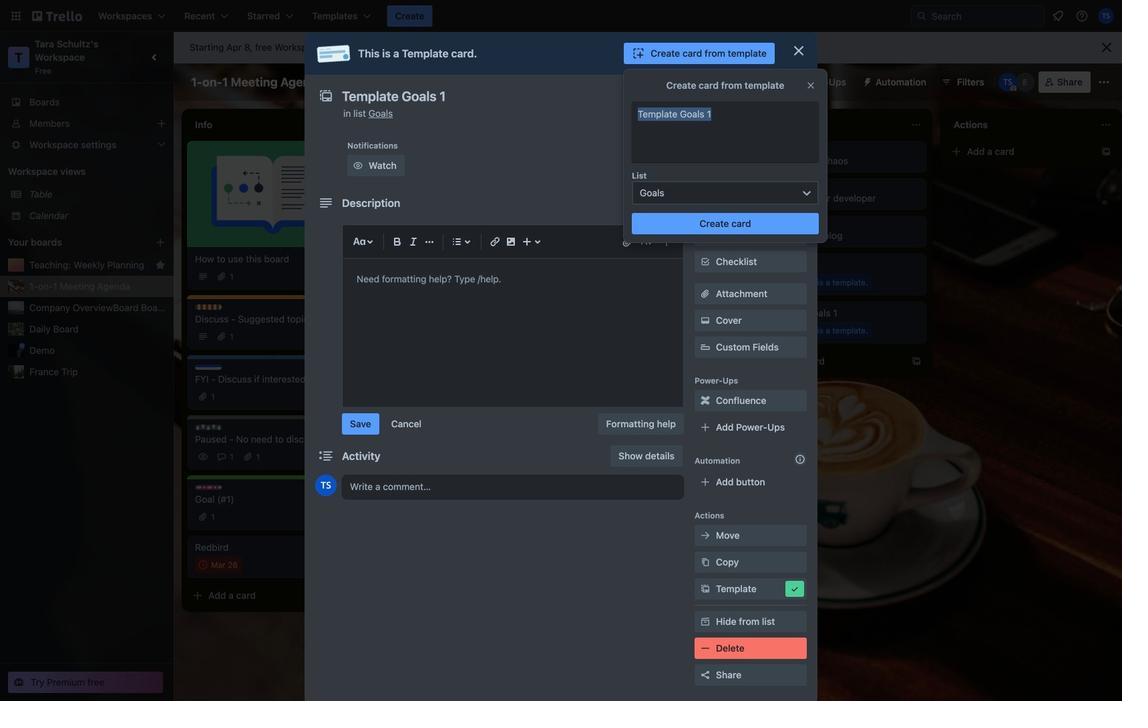 Task type: locate. For each thing, give the bounding box(es) containing it.
create from template… image
[[1101, 146, 1111, 157], [721, 236, 732, 246]]

tara schultz (taraschultz7) image inside primary element
[[1098, 8, 1114, 24]]

0 vertical spatial color: pink, title: "goal" element
[[764, 184, 791, 189]]

color: orange, title: "discuss" element up color: blue, title: "fyi" element
[[195, 305, 222, 310]]

image image
[[503, 234, 519, 250]]

tara schultz (taraschultz7) image
[[998, 73, 1017, 91]]

1 vertical spatial create from template… image
[[721, 236, 732, 246]]

1 vertical spatial color: pink, title: "goal" element
[[764, 221, 791, 226]]

primary element
[[0, 0, 1122, 32]]

create from template… image
[[911, 356, 922, 367]]

Main content area, start typing to enter text. text field
[[357, 271, 669, 287]]

color: red, title: "blocker" element
[[385, 146, 411, 152]]

None checkbox
[[195, 557, 242, 573]]

0 horizontal spatial tara schultz (taraschultz7) image
[[315, 475, 337, 496]]

0 horizontal spatial color: orange, title: "discuss" element
[[195, 305, 222, 310]]

view markdown image
[[640, 235, 653, 248]]

color: orange, title: "discuss" element up bold ⌘b image
[[385, 197, 411, 202]]

color: black, title: "paused" element
[[195, 425, 222, 430]]

your boards with 6 items element
[[8, 234, 135, 250]]

search image
[[916, 11, 927, 21]]

color: blue, title: "fyi" element
[[195, 365, 222, 370]]

2 vertical spatial color: pink, title: "goal" element
[[195, 485, 222, 490]]

italic ⌘i image
[[405, 234, 421, 250]]

Template Goals 1 text field
[[637, 107, 813, 147]]

0 vertical spatial create from template… image
[[1101, 146, 1111, 157]]

tara schultz (taraschultz7) image
[[1098, 8, 1114, 24], [315, 475, 337, 496]]

0 vertical spatial color: orange, title: "discuss" element
[[385, 197, 411, 202]]

Write a comment text field
[[342, 475, 684, 499]]

open information menu image
[[1075, 9, 1089, 23]]

1 horizontal spatial tara schultz (taraschultz7) image
[[1098, 8, 1114, 24]]

ethanhunt1 (ethanhunt117) image
[[1016, 73, 1034, 91]]

color: orange, title: "discuss" element
[[385, 197, 411, 202], [195, 305, 222, 310]]

starred icon image
[[155, 260, 166, 270]]

None text field
[[335, 84, 776, 108]]

link ⌘k image
[[487, 234, 503, 250]]

0 vertical spatial tara schultz (taraschultz7) image
[[1098, 8, 1114, 24]]

star or unstar board image
[[339, 77, 350, 87]]

color: pink, title: "goal" element
[[764, 184, 791, 189], [764, 221, 791, 226], [195, 485, 222, 490]]

sm image
[[857, 71, 876, 90], [699, 154, 712, 167], [351, 159, 365, 172], [699, 529, 712, 542], [699, 556, 712, 569], [699, 582, 712, 596], [699, 615, 712, 628], [699, 642, 712, 655]]

sm image
[[699, 202, 712, 215], [699, 228, 712, 242], [699, 314, 712, 327], [699, 394, 712, 407], [788, 582, 801, 596]]



Task type: vqa. For each thing, say whether or not it's contained in the screenshot.
checkbox
yes



Task type: describe. For each thing, give the bounding box(es) containing it.
editor toolbar
[[349, 231, 677, 252]]

add board image
[[155, 237, 166, 248]]

Search field
[[911, 5, 1045, 27]]

1 vertical spatial color: orange, title: "discuss" element
[[195, 305, 222, 310]]

0 notifications image
[[1050, 8, 1066, 24]]

Board name text field
[[184, 71, 331, 93]]

0 horizontal spatial create from template… image
[[721, 236, 732, 246]]

show menu image
[[1097, 75, 1111, 89]]

bold ⌘b image
[[389, 234, 405, 250]]

text formatting group
[[389, 234, 437, 250]]

1 horizontal spatial create from template… image
[[1101, 146, 1111, 157]]

1 horizontal spatial color: orange, title: "discuss" element
[[385, 197, 411, 202]]

close dialog image
[[791, 43, 807, 59]]

1 vertical spatial tara schultz (taraschultz7) image
[[315, 475, 337, 496]]

open help dialog image
[[659, 234, 675, 250]]

close popover image
[[805, 80, 816, 91]]

attach and insert link image
[[621, 235, 634, 248]]



